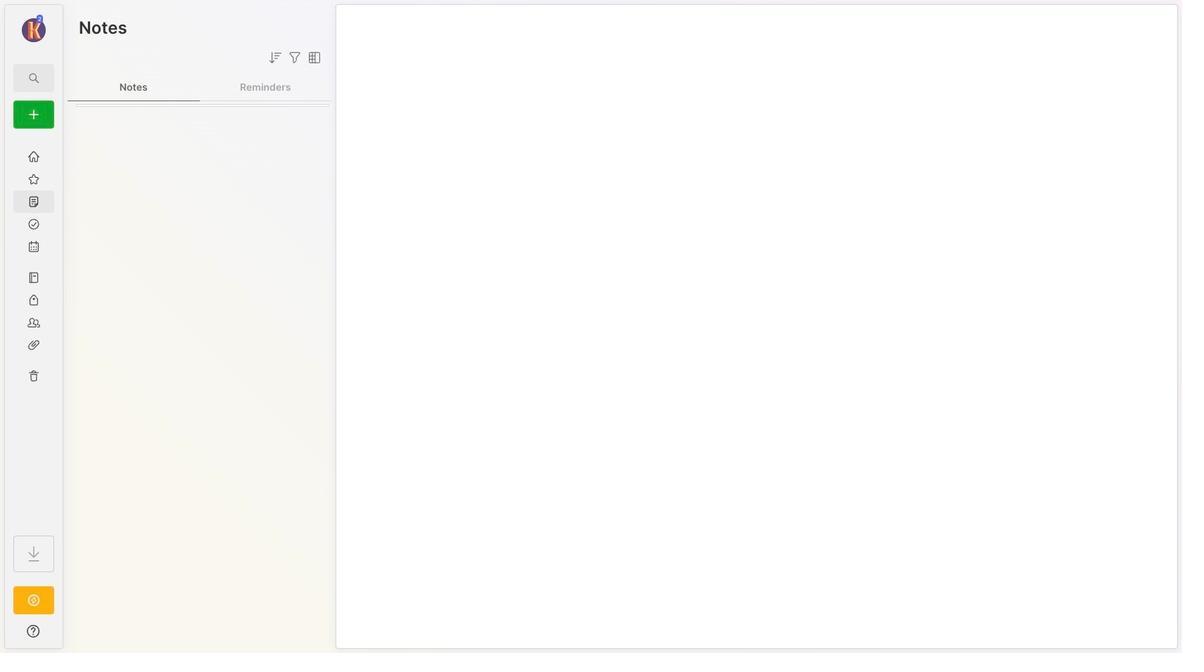 Task type: describe. For each thing, give the bounding box(es) containing it.
tree inside main element
[[5, 137, 63, 524]]

View options field
[[303, 49, 323, 66]]

edit search image
[[25, 70, 42, 87]]

add filters image
[[287, 49, 303, 66]]

main element
[[0, 0, 68, 654]]



Task type: vqa. For each thing, say whether or not it's contained in the screenshot.
Note Editor text field
no



Task type: locate. For each thing, give the bounding box(es) containing it.
tree
[[5, 137, 63, 524]]

row group
[[76, 101, 329, 110]]

upgrade image
[[25, 593, 42, 610]]

home image
[[27, 150, 41, 164]]

tab list
[[68, 73, 332, 101]]

Add filters field
[[287, 49, 303, 66]]

WHAT'S NEW field
[[5, 621, 63, 643]]

click to expand image
[[62, 628, 72, 645]]

Account field
[[5, 13, 63, 44]]

Sort options field
[[267, 49, 284, 66]]

note window - loading element
[[336, 4, 1178, 650]]



